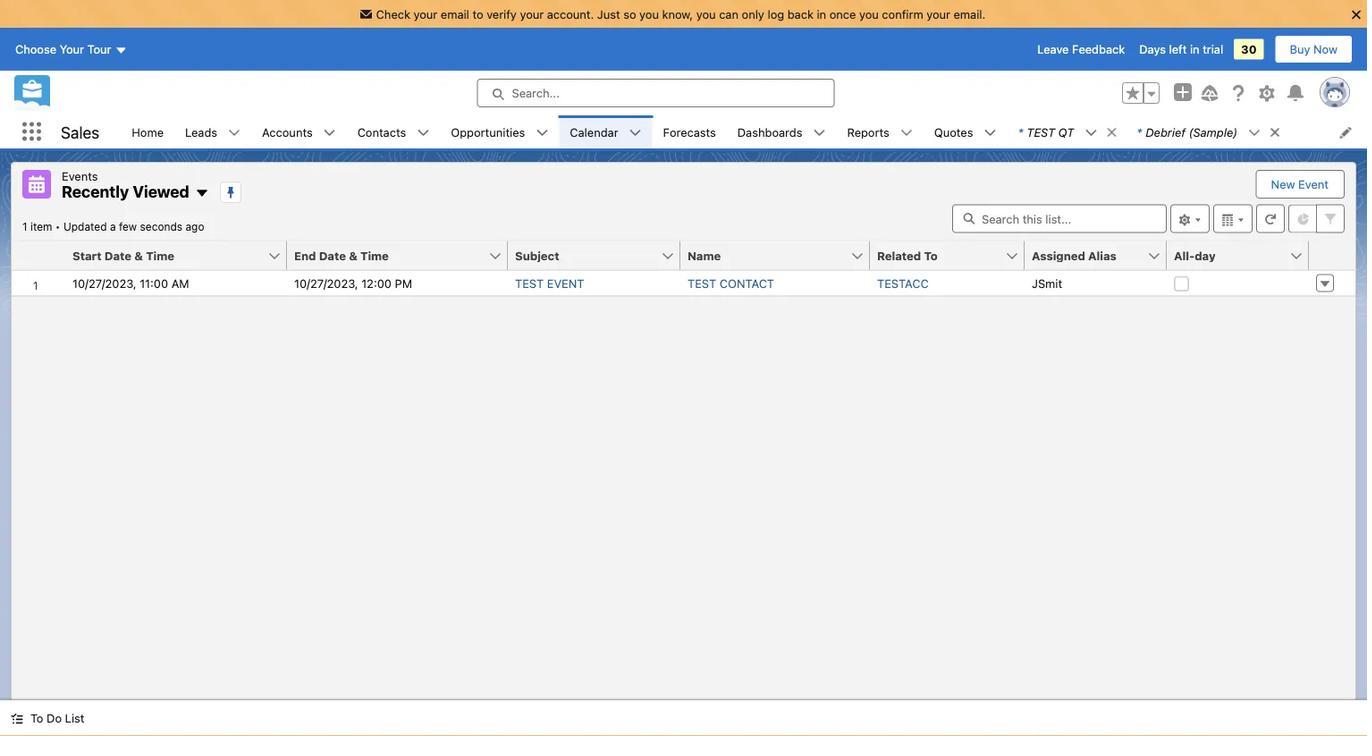 Task type: locate. For each thing, give the bounding box(es) containing it.
am
[[171, 276, 189, 290]]

start date & time
[[72, 249, 174, 262]]

test contact
[[688, 276, 775, 290]]

test event link
[[515, 276, 585, 290]]

time for start date & time
[[146, 249, 174, 262]]

1 list item from the left
[[1008, 115, 1126, 148]]

1 horizontal spatial *
[[1137, 125, 1142, 139]]

text default image down "search..."
[[536, 127, 549, 139]]

text default image for opportunities
[[536, 127, 549, 139]]

2 & from the left
[[349, 249, 358, 262]]

related to button
[[870, 241, 1005, 270]]

text default image inside the dashboards list item
[[813, 127, 826, 139]]

start date & time button
[[65, 241, 267, 270]]

contacts list item
[[347, 115, 440, 148]]

to inside button
[[30, 712, 43, 725]]

0 horizontal spatial your
[[414, 7, 438, 21]]

text default image inside leads list item
[[228, 127, 241, 139]]

time for end date & time
[[360, 249, 389, 262]]

accounts link
[[251, 115, 323, 148]]

viewed
[[133, 182, 189, 201]]

recently viewed|events|list view element
[[11, 162, 1357, 700]]

1 horizontal spatial your
[[520, 7, 544, 21]]

verify
[[487, 7, 517, 21]]

test contact link
[[688, 276, 775, 290]]

text default image for quotes
[[984, 127, 997, 139]]

0 horizontal spatial &
[[134, 249, 143, 262]]

& up 10/27/2023, 11:00 am
[[134, 249, 143, 262]]

0 horizontal spatial 10/27/2023,
[[72, 276, 137, 290]]

text default image inside the calendar list item
[[629, 127, 642, 139]]

feedback
[[1072, 43, 1125, 56]]

name button
[[681, 241, 851, 270]]

1 horizontal spatial you
[[697, 7, 716, 21]]

10/27/2023, 11:00 am
[[72, 276, 189, 290]]

your
[[60, 43, 84, 56]]

0 horizontal spatial time
[[146, 249, 174, 262]]

* left debrief
[[1137, 125, 1142, 139]]

forecasts link
[[653, 115, 727, 148]]

0 vertical spatial to
[[924, 249, 938, 262]]

contact
[[720, 276, 775, 290]]

0 horizontal spatial date
[[105, 249, 132, 262]]

None search field
[[953, 204, 1167, 233]]

test down the subject
[[515, 276, 544, 290]]

1 vertical spatial to
[[30, 712, 43, 725]]

time inside button
[[146, 249, 174, 262]]

10/27/2023, 12:00 pm
[[294, 276, 412, 290]]

1 & from the left
[[134, 249, 143, 262]]

text default image right qt on the right of page
[[1085, 127, 1098, 139]]

0 horizontal spatial to
[[30, 712, 43, 725]]

& inside "element"
[[349, 249, 358, 262]]

10/27/2023,
[[72, 276, 137, 290], [294, 276, 358, 290]]

date right end
[[319, 249, 346, 262]]

1 10/27/2023, from the left
[[72, 276, 137, 290]]

related to element
[[870, 241, 1036, 271]]

calendar link
[[559, 115, 629, 148]]

accounts list item
[[251, 115, 347, 148]]

to right related
[[924, 249, 938, 262]]

do
[[47, 712, 62, 725]]

you right once on the top
[[859, 7, 879, 21]]

recently viewed grid
[[12, 241, 1356, 296]]

in right left
[[1190, 43, 1200, 56]]

in right back
[[817, 7, 827, 21]]

search...
[[512, 86, 560, 100]]

choose your tour
[[15, 43, 111, 56]]

group
[[1122, 82, 1160, 104]]

11:00
[[140, 276, 168, 290]]

list item down the trial
[[1126, 115, 1290, 148]]

reports
[[847, 125, 890, 139]]

& for end date & time
[[349, 249, 358, 262]]

assigned
[[1032, 249, 1086, 262]]

account.
[[547, 7, 594, 21]]

1 horizontal spatial test
[[688, 276, 717, 290]]

seconds
[[140, 220, 183, 233]]

your right verify
[[520, 7, 544, 21]]

* left qt on the right of page
[[1018, 125, 1024, 139]]

2 list item from the left
[[1126, 115, 1290, 148]]

just
[[597, 7, 620, 21]]

0 horizontal spatial in
[[817, 7, 827, 21]]

1 vertical spatial in
[[1190, 43, 1200, 56]]

list
[[121, 115, 1368, 148]]

* for * test qt
[[1018, 125, 1024, 139]]

1 horizontal spatial in
[[1190, 43, 1200, 56]]

1 date from the left
[[105, 249, 132, 262]]

leave
[[1038, 43, 1069, 56]]

item number element
[[12, 241, 65, 271]]

date down 1 item • updated a few seconds ago
[[105, 249, 132, 262]]

text default image inside contacts list item
[[417, 127, 430, 139]]

text default image left reports link
[[813, 127, 826, 139]]

2 time from the left
[[360, 249, 389, 262]]

text default image inside quotes list item
[[984, 127, 997, 139]]

subject
[[515, 249, 559, 262]]

2 * from the left
[[1137, 125, 1142, 139]]

text default image right calendar
[[629, 127, 642, 139]]

test down name
[[688, 276, 717, 290]]

calendar
[[570, 125, 619, 139]]

date for end
[[319, 249, 346, 262]]

only
[[742, 7, 765, 21]]

0 horizontal spatial test
[[515, 276, 544, 290]]

list item
[[1008, 115, 1126, 148], [1126, 115, 1290, 148]]

time inside "element"
[[360, 249, 389, 262]]

text default image for *
[[1249, 127, 1261, 139]]

your left email.
[[927, 7, 951, 21]]

start
[[72, 249, 102, 262]]

contacts
[[357, 125, 406, 139]]

to do list button
[[0, 700, 95, 736]]

text default image right reports
[[900, 127, 913, 139]]

2 horizontal spatial your
[[927, 7, 951, 21]]

related to
[[877, 249, 938, 262]]

0 horizontal spatial you
[[640, 7, 659, 21]]

assigned alias
[[1032, 249, 1117, 262]]

time up 11:00
[[146, 249, 174, 262]]

to left do
[[30, 712, 43, 725]]

to inside "button"
[[924, 249, 938, 262]]

& inside button
[[134, 249, 143, 262]]

pm
[[395, 276, 412, 290]]

tour
[[87, 43, 111, 56]]

leave feedback
[[1038, 43, 1125, 56]]

check
[[376, 7, 410, 21]]

you
[[640, 7, 659, 21], [697, 7, 716, 21], [859, 7, 879, 21]]

text default image right (sample)
[[1249, 127, 1261, 139]]

1 horizontal spatial to
[[924, 249, 938, 262]]

test inside 'list item'
[[1027, 125, 1055, 139]]

text default image
[[1106, 126, 1118, 139], [417, 127, 430, 139], [536, 127, 549, 139], [629, 127, 642, 139], [900, 127, 913, 139], [984, 127, 997, 139], [1249, 127, 1261, 139], [195, 186, 209, 200]]

text default image left do
[[11, 712, 23, 725]]

text default image inside reports list item
[[900, 127, 913, 139]]

10/27/2023, down start
[[72, 276, 137, 290]]

opportunities
[[451, 125, 525, 139]]

end
[[294, 249, 316, 262]]

choose your tour button
[[14, 35, 128, 64]]

test left qt on the right of page
[[1027, 125, 1055, 139]]

1 horizontal spatial time
[[360, 249, 389, 262]]

2 horizontal spatial test
[[1027, 125, 1055, 139]]

testacc
[[877, 276, 929, 290]]

dashboards list item
[[727, 115, 837, 148]]

0 vertical spatial in
[[817, 7, 827, 21]]

buy
[[1290, 43, 1311, 56]]

back
[[788, 7, 814, 21]]

10/27/2023, down 'end date & time'
[[294, 276, 358, 290]]

&
[[134, 249, 143, 262], [349, 249, 358, 262]]

text default image right leads
[[228, 127, 241, 139]]

buy now
[[1290, 43, 1338, 56]]

text default image right qt on the right of page
[[1106, 126, 1118, 139]]

*
[[1018, 125, 1024, 139], [1137, 125, 1142, 139]]

end date & time
[[294, 249, 389, 262]]

text default image right contacts
[[417, 127, 430, 139]]

your left email
[[414, 7, 438, 21]]

list item down "leave"
[[1008, 115, 1126, 148]]

home link
[[121, 115, 174, 148]]

testacc link
[[877, 276, 929, 290]]

0 horizontal spatial *
[[1018, 125, 1024, 139]]

your
[[414, 7, 438, 21], [520, 7, 544, 21], [927, 7, 951, 21]]

in
[[817, 7, 827, 21], [1190, 43, 1200, 56]]

2 horizontal spatial you
[[859, 7, 879, 21]]

2 10/27/2023, from the left
[[294, 276, 358, 290]]

2 date from the left
[[319, 249, 346, 262]]

few
[[119, 220, 137, 233]]

& for start date & time
[[134, 249, 143, 262]]

12:00
[[362, 276, 392, 290]]

left
[[1169, 43, 1187, 56]]

date inside "element"
[[319, 249, 346, 262]]

10/27/2023, for 10/27/2023, 12:00 pm
[[294, 276, 358, 290]]

1 horizontal spatial date
[[319, 249, 346, 262]]

date inside button
[[105, 249, 132, 262]]

you left 'can'
[[697, 7, 716, 21]]

1 * from the left
[[1018, 125, 1024, 139]]

(sample)
[[1189, 125, 1238, 139]]

text default image right quotes
[[984, 127, 997, 139]]

1 horizontal spatial &
[[349, 249, 358, 262]]

new
[[1272, 178, 1296, 191]]

Search Recently Viewed list view. search field
[[953, 204, 1167, 233]]

2 your from the left
[[520, 7, 544, 21]]

assigned alias element
[[1025, 241, 1178, 271]]

you right so
[[640, 7, 659, 21]]

email.
[[954, 7, 986, 21]]

1 time from the left
[[146, 249, 174, 262]]

text default image inside accounts list item
[[323, 127, 336, 139]]

home
[[132, 125, 164, 139]]

name
[[688, 249, 721, 262]]

action element
[[1309, 241, 1356, 271]]

& up 10/27/2023, 12:00 pm
[[349, 249, 358, 262]]

text default image right accounts
[[323, 127, 336, 139]]

know,
[[662, 7, 693, 21]]

text default image for contacts
[[417, 127, 430, 139]]

text default image
[[1269, 126, 1282, 139], [228, 127, 241, 139], [323, 127, 336, 139], [813, 127, 826, 139], [1085, 127, 1098, 139], [11, 712, 23, 725]]

1 horizontal spatial 10/27/2023,
[[294, 276, 358, 290]]

text default image inside 'opportunities' list item
[[536, 127, 549, 139]]

time up the 12:00
[[360, 249, 389, 262]]

day
[[1195, 249, 1216, 262]]



Task type: describe. For each thing, give the bounding box(es) containing it.
text default image for reports
[[900, 127, 913, 139]]

assigned alias button
[[1025, 241, 1148, 270]]

end date & time element
[[287, 241, 519, 271]]

text default image for *
[[1085, 127, 1098, 139]]

sales
[[61, 122, 100, 142]]

new event
[[1272, 178, 1329, 191]]

confirm
[[882, 7, 924, 21]]

item number image
[[12, 241, 65, 270]]

trial
[[1203, 43, 1224, 56]]

10/27/2023, for 10/27/2023, 11:00 am
[[72, 276, 137, 290]]

text default image inside the to do list button
[[11, 712, 23, 725]]

updated
[[63, 220, 107, 233]]

action image
[[1309, 241, 1356, 270]]

reports list item
[[837, 115, 924, 148]]

once
[[830, 7, 856, 21]]

text default image for accounts
[[323, 127, 336, 139]]

test event
[[515, 276, 585, 290]]

start date & time element
[[65, 241, 298, 271]]

false image
[[1174, 276, 1190, 291]]

to do list
[[30, 712, 84, 725]]

dashboards link
[[727, 115, 813, 148]]

* test qt
[[1018, 125, 1074, 139]]

opportunities list item
[[440, 115, 559, 148]]

quotes link
[[924, 115, 984, 148]]

subject button
[[508, 241, 661, 270]]

list
[[65, 712, 84, 725]]

recently viewed
[[62, 182, 189, 201]]

leads link
[[174, 115, 228, 148]]

event
[[547, 276, 585, 290]]

quotes list item
[[924, 115, 1008, 148]]

event
[[1299, 178, 1329, 191]]

1 item • updated a few seconds ago
[[22, 220, 204, 233]]

text default image up the ago on the left top of the page
[[195, 186, 209, 200]]

* debrief (sample)
[[1137, 125, 1238, 139]]

quotes
[[934, 125, 974, 139]]

jsmit
[[1032, 276, 1063, 290]]

leads
[[185, 125, 217, 139]]

leads list item
[[174, 115, 251, 148]]

related
[[877, 249, 921, 262]]

recently
[[62, 182, 129, 201]]

new event button
[[1257, 171, 1343, 198]]

list containing home
[[121, 115, 1368, 148]]

qt
[[1059, 125, 1074, 139]]

accounts
[[262, 125, 313, 139]]

can
[[719, 7, 739, 21]]

test for test event
[[515, 276, 544, 290]]

1 your from the left
[[414, 7, 438, 21]]

all-day element
[[1167, 241, 1320, 271]]

date for start
[[105, 249, 132, 262]]

contacts link
[[347, 115, 417, 148]]

forecasts
[[663, 125, 716, 139]]

2 you from the left
[[697, 7, 716, 21]]

1 you from the left
[[640, 7, 659, 21]]

name element
[[681, 241, 881, 271]]

text default image up new
[[1269, 126, 1282, 139]]

test for test contact
[[688, 276, 717, 290]]

calendar list item
[[559, 115, 653, 148]]

3 you from the left
[[859, 7, 879, 21]]

events
[[62, 169, 98, 182]]

to
[[473, 7, 484, 21]]

all-day button
[[1167, 241, 1290, 270]]

debrief
[[1146, 125, 1186, 139]]

30
[[1242, 43, 1257, 56]]

days
[[1140, 43, 1166, 56]]

opportunities link
[[440, 115, 536, 148]]

all-
[[1174, 249, 1195, 262]]

search... button
[[477, 79, 835, 107]]

recently viewed status
[[22, 220, 63, 233]]

text default image for dashboards
[[813, 127, 826, 139]]

buy now button
[[1275, 35, 1353, 64]]

subject element
[[508, 241, 691, 271]]

dashboards
[[738, 125, 803, 139]]

1
[[22, 220, 27, 233]]

alias
[[1089, 249, 1117, 262]]

ago
[[186, 220, 204, 233]]

text default image for leads
[[228, 127, 241, 139]]

check your email to verify your account. just so you know, you can only log back in once you confirm your email.
[[376, 7, 986, 21]]

choose
[[15, 43, 56, 56]]

leave feedback link
[[1038, 43, 1125, 56]]

now
[[1314, 43, 1338, 56]]

item
[[30, 220, 52, 233]]

so
[[624, 7, 636, 21]]

* for * debrief (sample)
[[1137, 125, 1142, 139]]

days left in trial
[[1140, 43, 1224, 56]]

reports link
[[837, 115, 900, 148]]

•
[[55, 220, 60, 233]]

email
[[441, 7, 469, 21]]

3 your from the left
[[927, 7, 951, 21]]

text default image for calendar
[[629, 127, 642, 139]]

log
[[768, 7, 785, 21]]



Task type: vqa. For each thing, say whether or not it's contained in the screenshot.
'7'
no



